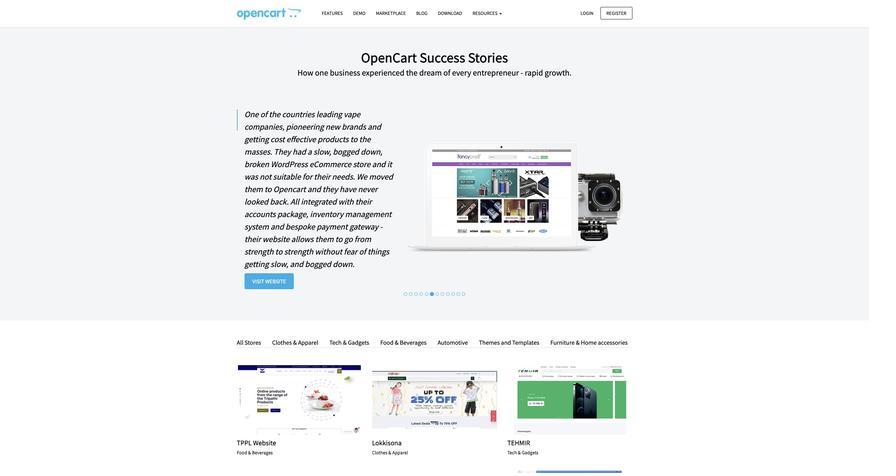 Task type: describe. For each thing, give the bounding box(es) containing it.
1 horizontal spatial them
[[315, 234, 334, 245]]

view project for tehmir
[[551, 397, 589, 403]]

0 vertical spatial tech
[[330, 339, 342, 347]]

2 getting from the top
[[245, 259, 269, 270]]

apparel inside clothes & apparel link
[[298, 339, 318, 347]]

download link
[[433, 7, 468, 19]]

business
[[330, 67, 360, 78]]

one
[[315, 67, 328, 78]]

resources
[[473, 10, 499, 16]]

furniture & home accessories
[[551, 339, 628, 347]]

never
[[358, 184, 378, 195]]

companies,
[[245, 121, 285, 132]]

leading
[[316, 109, 342, 120]]

tehmir image
[[508, 365, 633, 435]]

- inside the one of the countries leading vape companies, pioneering new brands and getting cost effective products to the masses. they had a slow, bogged down, broken wordpress ecommerce store and it was not suitable for their needs. we moved them to opencart and they have never looked back. all integrated with their accounts package, inventory management system and bespoke payment gateway - their website allows them to go from strength to strength without fear of things getting slow, and bogged down.
[[380, 221, 383, 232]]

- inside opencart success stories how one business experienced the dream of every entrepreneur - rapid growth.
[[521, 67, 524, 78]]

1 horizontal spatial slow,
[[314, 146, 331, 157]]

tppl
[[237, 439, 252, 447]]

1 vertical spatial of
[[260, 109, 267, 120]]

clothes & apparel
[[272, 339, 318, 347]]

tech & gadgets
[[330, 339, 369, 347]]

suitable
[[273, 171, 301, 182]]

package,
[[278, 209, 309, 220]]

the inside opencart success stories how one business experienced the dream of every entrepreneur - rapid growth.
[[406, 67, 418, 78]]

store
[[353, 159, 371, 170]]

of inside opencart success stories how one business experienced the dream of every entrepreneur - rapid growth.
[[444, 67, 451, 78]]

looked
[[245, 196, 268, 207]]

1 horizontal spatial of
[[359, 246, 366, 257]]

0 vertical spatial bogged
[[333, 146, 359, 157]]

view for lokkisona
[[416, 397, 429, 403]]

had
[[293, 146, 306, 157]]

new
[[326, 121, 340, 132]]

they
[[323, 184, 338, 195]]

with
[[338, 196, 354, 207]]

and left it
[[372, 159, 386, 170]]

tppl website food & beverages
[[237, 439, 276, 456]]

they
[[274, 146, 291, 157]]

view project for tppl website
[[280, 397, 319, 403]]

down,
[[361, 146, 383, 157]]

0 horizontal spatial clothes
[[272, 339, 292, 347]]

0 horizontal spatial the
[[269, 109, 281, 120]]

demo link
[[348, 7, 371, 19]]

tehmir
[[508, 439, 530, 447]]

download
[[438, 10, 462, 16]]

allows
[[291, 234, 314, 245]]

gadgets inside the tehmir tech & gadgets
[[522, 450, 539, 456]]

blog link
[[411, 7, 433, 19]]

how
[[298, 67, 314, 78]]

opencart success stories how one business experienced the dream of every entrepreneur - rapid growth.
[[298, 49, 572, 78]]

marketplace
[[376, 10, 406, 16]]

website
[[263, 234, 290, 245]]

ecommerce
[[310, 159, 352, 170]]

0 horizontal spatial gadgets
[[348, 339, 369, 347]]

visit website link
[[245, 273, 294, 289]]

wordpress
[[271, 159, 308, 170]]

clothes inside the lokkisona clothes & apparel
[[372, 450, 388, 456]]

furniture & home accessories link
[[546, 338, 628, 348]]

was
[[245, 171, 258, 182]]

bespoke
[[286, 221, 315, 232]]

0 vertical spatial them
[[245, 184, 263, 195]]

register
[[607, 10, 627, 16]]

and up integrated
[[308, 184, 321, 195]]

& inside the tehmir tech & gadgets
[[518, 450, 521, 456]]

broken
[[245, 159, 269, 170]]

home
[[581, 339, 597, 347]]

view for tppl website
[[280, 397, 293, 403]]

food & beverages
[[381, 339, 427, 347]]

rapid
[[525, 67, 543, 78]]

not
[[260, 171, 272, 182]]

lokkisona
[[372, 439, 402, 447]]

food inside the tppl website food & beverages
[[237, 450, 247, 456]]

login link
[[575, 7, 600, 19]]

all stores link
[[237, 338, 266, 348]]

themes and templates link
[[474, 338, 545, 348]]

payment
[[317, 221, 348, 232]]

things
[[368, 246, 389, 257]]

fear
[[344, 246, 358, 257]]

furniture
[[551, 339, 575, 347]]

themes and templates
[[479, 339, 540, 347]]

go
[[344, 234, 353, 245]]

tech inside the tehmir tech & gadgets
[[508, 450, 517, 456]]

resources link
[[468, 7, 508, 19]]

cost
[[271, 134, 285, 145]]

moved
[[369, 171, 393, 182]]

every
[[452, 67, 471, 78]]

lokkisona image
[[372, 365, 497, 435]]

clothes & apparel link
[[267, 338, 324, 348]]

and right the themes
[[501, 339, 511, 347]]

themes
[[479, 339, 500, 347]]

view project link for lokkisona
[[416, 396, 454, 404]]



Task type: vqa. For each thing, say whether or not it's contained in the screenshot.
2024
no



Task type: locate. For each thing, give the bounding box(es) containing it.
for
[[303, 171, 312, 182]]

of right fear
[[359, 246, 366, 257]]

0 horizontal spatial project
[[295, 397, 319, 403]]

their
[[314, 171, 331, 182], [356, 196, 372, 207], [245, 234, 261, 245]]

1 horizontal spatial strength
[[284, 246, 313, 257]]

3 view from the left
[[551, 397, 564, 403]]

1 horizontal spatial view project
[[416, 397, 454, 403]]

website for tppl
[[253, 439, 276, 447]]

project
[[295, 397, 319, 403], [430, 397, 454, 403], [566, 397, 589, 403]]

1 horizontal spatial clothes
[[372, 450, 388, 456]]

inventory
[[310, 209, 344, 220]]

& inside the lokkisona clothes & apparel
[[389, 450, 392, 456]]

blog
[[417, 10, 428, 16]]

0 horizontal spatial bogged
[[305, 259, 331, 270]]

1 horizontal spatial the
[[359, 134, 371, 145]]

integrated
[[301, 196, 337, 207]]

2 strength from the left
[[284, 246, 313, 257]]

we
[[357, 171, 368, 182]]

and up website
[[271, 221, 284, 232]]

strength
[[245, 246, 274, 257], [284, 246, 313, 257]]

1 horizontal spatial apparel
[[393, 450, 408, 456]]

1 horizontal spatial gadgets
[[522, 450, 539, 456]]

view for tehmir
[[551, 397, 564, 403]]

0 horizontal spatial view project link
[[280, 396, 319, 404]]

masses.
[[245, 146, 272, 157]]

2 vertical spatial their
[[245, 234, 261, 245]]

all stores
[[237, 339, 261, 347]]

0 horizontal spatial strength
[[245, 246, 274, 257]]

1 view project link from the left
[[280, 396, 319, 404]]

1 strength from the left
[[245, 246, 274, 257]]

them up without
[[315, 234, 334, 245]]

strength down website
[[245, 246, 274, 257]]

1 vertical spatial getting
[[245, 259, 269, 270]]

website inside the tppl website food & beverages
[[253, 439, 276, 447]]

view project link for tppl website
[[280, 396, 319, 404]]

tech & gadgets link
[[324, 338, 375, 348]]

0 vertical spatial gadgets
[[348, 339, 369, 347]]

getting up visit
[[245, 259, 269, 270]]

effective
[[287, 134, 316, 145]]

one
[[245, 109, 259, 120]]

slow, up visit website link
[[271, 259, 288, 270]]

accessories
[[598, 339, 628, 347]]

countries
[[282, 109, 315, 120]]

opencart - showcase image
[[237, 7, 301, 20]]

view project for lokkisona
[[416, 397, 454, 403]]

- left rapid
[[521, 67, 524, 78]]

and right 'brands'
[[368, 121, 381, 132]]

products
[[318, 134, 349, 145]]

2 view from the left
[[416, 397, 429, 403]]

2 project from the left
[[430, 397, 454, 403]]

1 vertical spatial food
[[237, 450, 247, 456]]

opencart
[[273, 184, 306, 195]]

their down never on the top
[[356, 196, 372, 207]]

view project
[[280, 397, 319, 403], [416, 397, 454, 403], [551, 397, 589, 403]]

0 horizontal spatial tech
[[330, 339, 342, 347]]

bogged down products
[[333, 146, 359, 157]]

bogged
[[333, 146, 359, 157], [305, 259, 331, 270]]

pioneering
[[286, 121, 324, 132]]

0 vertical spatial of
[[444, 67, 451, 78]]

opencart
[[361, 49, 417, 66]]

0 vertical spatial food
[[381, 339, 394, 347]]

tehmir tech & gadgets
[[508, 439, 539, 456]]

tppl website image
[[237, 365, 362, 435]]

1 getting from the top
[[245, 134, 269, 145]]

all left stores
[[237, 339, 244, 347]]

the
[[406, 67, 418, 78], [269, 109, 281, 120], [359, 134, 371, 145]]

view
[[280, 397, 293, 403], [416, 397, 429, 403], [551, 397, 564, 403]]

1 vertical spatial tech
[[508, 450, 517, 456]]

features
[[322, 10, 343, 16]]

1 vertical spatial website
[[253, 439, 276, 447]]

register link
[[601, 7, 633, 19]]

to down website
[[275, 246, 283, 257]]

0 horizontal spatial -
[[380, 221, 383, 232]]

project for tppl website
[[295, 397, 319, 403]]

0 vertical spatial clothes
[[272, 339, 292, 347]]

2 horizontal spatial their
[[356, 196, 372, 207]]

0 horizontal spatial their
[[245, 234, 261, 245]]

automotive link
[[433, 338, 473, 348]]

1 horizontal spatial tech
[[508, 450, 517, 456]]

visit website
[[253, 278, 286, 285]]

experienced
[[362, 67, 405, 78]]

beverages
[[400, 339, 427, 347], [252, 450, 273, 456]]

of right one
[[260, 109, 267, 120]]

them down was on the left of page
[[245, 184, 263, 195]]

without
[[315, 246, 342, 257]]

1 vertical spatial slow,
[[271, 259, 288, 270]]

accounts
[[245, 209, 276, 220]]

2 vertical spatial of
[[359, 246, 366, 257]]

gateway
[[350, 221, 379, 232]]

of left the every
[[444, 67, 451, 78]]

1 horizontal spatial food
[[381, 339, 394, 347]]

0 vertical spatial slow,
[[314, 146, 331, 157]]

1 view from the left
[[280, 397, 293, 403]]

templates
[[513, 339, 540, 347]]

1 vertical spatial apparel
[[393, 450, 408, 456]]

1 vertical spatial bogged
[[305, 259, 331, 270]]

website right the tppl
[[253, 439, 276, 447]]

3 view project from the left
[[551, 397, 589, 403]]

0 horizontal spatial them
[[245, 184, 263, 195]]

1 horizontal spatial project
[[430, 397, 454, 403]]

dream
[[419, 67, 442, 78]]

1 view project from the left
[[280, 397, 319, 403]]

management
[[345, 209, 392, 220]]

them
[[245, 184, 263, 195], [315, 234, 334, 245]]

1 horizontal spatial their
[[314, 171, 331, 182]]

0 vertical spatial website
[[265, 278, 286, 285]]

automotive
[[438, 339, 468, 347]]

3 view project link from the left
[[551, 396, 589, 404]]

1 horizontal spatial -
[[521, 67, 524, 78]]

0 horizontal spatial of
[[260, 109, 267, 120]]

1 vertical spatial their
[[356, 196, 372, 207]]

apparel
[[298, 339, 318, 347], [393, 450, 408, 456]]

all up "package,"
[[291, 196, 299, 207]]

apparel inside the lokkisona clothes & apparel
[[393, 450, 408, 456]]

entrepreneur
[[473, 67, 519, 78]]

all inside the one of the countries leading vape companies, pioneering new brands and getting cost effective products to the masses. they had a slow, bogged down, broken wordpress ecommerce store and it was not suitable for their needs. we moved them to opencart and they have never looked back. all integrated with their accounts package, inventory management system and bespoke payment gateway - their website allows them to go from strength to strength without fear of things getting slow, and bogged down.
[[291, 196, 299, 207]]

slow, right "a"
[[314, 146, 331, 157]]

the up down,
[[359, 134, 371, 145]]

-
[[521, 67, 524, 78], [380, 221, 383, 232]]

clothes down lokkisona
[[372, 450, 388, 456]]

their right for at left
[[314, 171, 331, 182]]

tech
[[330, 339, 342, 347], [508, 450, 517, 456]]

one of the countries leading vape companies, pioneering new brands and getting cost effective products to the masses. they had a slow, bogged down, broken wordpress ecommerce store and it was not suitable for their needs. we moved them to opencart and they have never looked back. all integrated with their accounts package, inventory management system and bespoke payment gateway - their website allows them to go from strength to strength without fear of things getting slow, and bogged down.
[[245, 109, 393, 270]]

2 horizontal spatial view project link
[[551, 396, 589, 404]]

from
[[355, 234, 371, 245]]

have
[[340, 184, 356, 195]]

0 vertical spatial getting
[[245, 134, 269, 145]]

0 vertical spatial all
[[291, 196, 299, 207]]

clothes
[[272, 339, 292, 347], [372, 450, 388, 456]]

1 horizontal spatial all
[[291, 196, 299, 207]]

food & beverages link
[[375, 338, 432, 348]]

0 vertical spatial the
[[406, 67, 418, 78]]

2 view project from the left
[[416, 397, 454, 403]]

0 vertical spatial -
[[521, 67, 524, 78]]

their down system
[[245, 234, 261, 245]]

2 horizontal spatial project
[[566, 397, 589, 403]]

mi cienaga shop image
[[508, 471, 633, 474]]

needs.
[[332, 171, 355, 182]]

to down not
[[265, 184, 272, 195]]

1 horizontal spatial view project link
[[416, 396, 454, 404]]

1 vertical spatial the
[[269, 109, 281, 120]]

0 horizontal spatial all
[[237, 339, 244, 347]]

stories
[[468, 49, 508, 66]]

2 view project link from the left
[[416, 396, 454, 404]]

the left dream
[[406, 67, 418, 78]]

1 vertical spatial clothes
[[372, 450, 388, 456]]

bogged down without
[[305, 259, 331, 270]]

website right visit
[[265, 278, 286, 285]]

0 horizontal spatial beverages
[[252, 450, 273, 456]]

& inside the tppl website food & beverages
[[248, 450, 251, 456]]

- right gateway
[[380, 221, 383, 232]]

0 vertical spatial beverages
[[400, 339, 427, 347]]

to left "go" in the left of the page
[[335, 234, 343, 245]]

getting up masses.
[[245, 134, 269, 145]]

0 vertical spatial their
[[314, 171, 331, 182]]

0 vertical spatial apparel
[[298, 339, 318, 347]]

2 horizontal spatial view
[[551, 397, 564, 403]]

0 horizontal spatial slow,
[[271, 259, 288, 270]]

all
[[291, 196, 299, 207], [237, 339, 244, 347]]

visit
[[253, 278, 264, 285]]

to down 'brands'
[[351, 134, 358, 145]]

1 horizontal spatial bogged
[[333, 146, 359, 157]]

it
[[387, 159, 392, 170]]

1 vertical spatial gadgets
[[522, 450, 539, 456]]

features link
[[317, 7, 348, 19]]

1 vertical spatial all
[[237, 339, 244, 347]]

1 vertical spatial them
[[315, 234, 334, 245]]

login
[[581, 10, 594, 16]]

brands
[[342, 121, 366, 132]]

1 project from the left
[[295, 397, 319, 403]]

and down allows
[[290, 259, 303, 270]]

and
[[368, 121, 381, 132], [372, 159, 386, 170], [308, 184, 321, 195], [271, 221, 284, 232], [290, 259, 303, 270], [501, 339, 511, 347]]

to
[[351, 134, 358, 145], [265, 184, 272, 195], [335, 234, 343, 245], [275, 246, 283, 257]]

website for visit
[[265, 278, 286, 285]]

0 horizontal spatial view project
[[280, 397, 319, 403]]

project for lokkisona
[[430, 397, 454, 403]]

1 horizontal spatial beverages
[[400, 339, 427, 347]]

clothes right stores
[[272, 339, 292, 347]]

2 vertical spatial the
[[359, 134, 371, 145]]

0 horizontal spatial apparel
[[298, 339, 318, 347]]

project for tehmir
[[566, 397, 589, 403]]

vape
[[344, 109, 361, 120]]

system
[[245, 221, 269, 232]]

0 horizontal spatial food
[[237, 450, 247, 456]]

2 horizontal spatial view project
[[551, 397, 589, 403]]

view project link for tehmir
[[551, 396, 589, 404]]

0 horizontal spatial view
[[280, 397, 293, 403]]

2 horizontal spatial of
[[444, 67, 451, 78]]

1 horizontal spatial view
[[416, 397, 429, 403]]

1 vertical spatial -
[[380, 221, 383, 232]]

down.
[[333, 259, 355, 270]]

gadgets
[[348, 339, 369, 347], [522, 450, 539, 456]]

1 vertical spatial beverages
[[252, 450, 273, 456]]

lokkisona clothes & apparel
[[372, 439, 408, 456]]

back.
[[270, 196, 289, 207]]

demo
[[353, 10, 366, 16]]

2 horizontal spatial the
[[406, 67, 418, 78]]

strength down allows
[[284, 246, 313, 257]]

beverages inside the tppl website food & beverages
[[252, 450, 273, 456]]

&
[[293, 339, 297, 347], [343, 339, 347, 347], [395, 339, 399, 347], [576, 339, 580, 347], [248, 450, 251, 456], [389, 450, 392, 456], [518, 450, 521, 456]]

stores
[[245, 339, 261, 347]]

3 project from the left
[[566, 397, 589, 403]]

the up companies,
[[269, 109, 281, 120]]

growth.
[[545, 67, 572, 78]]



